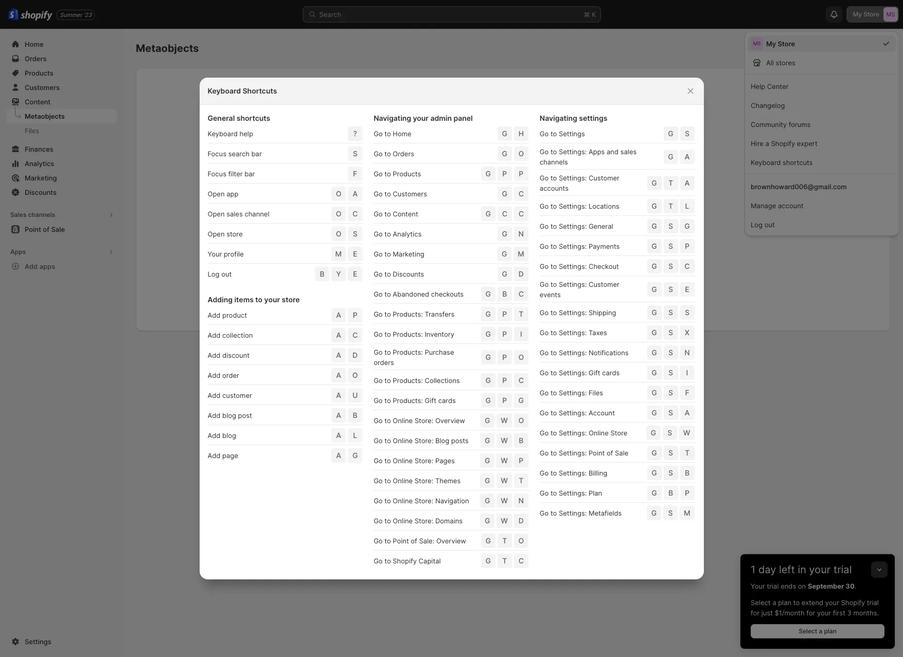 Task type: locate. For each thing, give the bounding box(es) containing it.
for down extend
[[806, 609, 815, 617]]

channels inside go to settings: apps and sales channels
[[540, 158, 568, 166]]

1 customer from the top
[[589, 174, 619, 182]]

n left the go to settings: plan
[[518, 497, 524, 505]]

settings: for go to settings: gift cards
[[559, 369, 587, 377]]

your left profile
[[208, 250, 222, 258]]

products: down go to products: transfers
[[393, 330, 423, 339]]

shopify inside menu
[[771, 139, 795, 148]]

store: down the go to online store: blog posts
[[415, 457, 433, 465]]

g for go to settings: notifications
[[652, 348, 657, 357]]

go to online store: themes
[[374, 477, 461, 485]]

account
[[778, 202, 803, 210]]

my store up all stores
[[766, 40, 795, 48]]

sales
[[10, 211, 27, 219]]

1 vertical spatial d
[[353, 351, 358, 360]]

go for go to settings: account
[[540, 409, 549, 417]]

0 vertical spatial cards
[[602, 369, 620, 377]]

store left my store icon
[[864, 10, 879, 18]]

add blog
[[208, 432, 236, 440]]

i up learn more about metaobjects
[[520, 330, 522, 339]]

log inside button
[[751, 221, 763, 229]]

first left 3
[[833, 609, 845, 617]]

2 store: from the top
[[415, 437, 433, 445]]

s for e
[[668, 285, 673, 294]]

log
[[751, 221, 763, 229], [208, 270, 219, 278]]

17 settings: from the top
[[559, 489, 587, 498]]

all stores link
[[748, 54, 896, 71]]

0 horizontal spatial out
[[221, 270, 232, 278]]

center
[[767, 82, 789, 91]]

1 horizontal spatial add
[[532, 219, 544, 227]]

your inside dropdown button
[[809, 564, 831, 576]]

discounts up sales channels at left
[[25, 188, 57, 197]]

for left just
[[751, 609, 759, 617]]

1 blog from the top
[[222, 412, 236, 420]]

keyboard down "general shortcuts"
[[208, 130, 238, 138]]

1 vertical spatial log
[[208, 270, 219, 278]]

1 horizontal spatial log out
[[751, 221, 775, 229]]

help center
[[751, 82, 789, 91]]

0 vertical spatial bar
[[251, 150, 262, 158]]

1 horizontal spatial product
[[528, 240, 552, 248]]

7 settings: from the top
[[559, 280, 587, 289]]

general down locations
[[589, 222, 613, 231]]

your inside keyboard shortcuts "dialog"
[[208, 250, 222, 258]]

to for go to products: gift cards
[[384, 397, 391, 405]]

shopify inside keyboard shortcuts "dialog"
[[393, 557, 417, 565]]

settings: down go to settings: billing
[[559, 489, 587, 498]]

go to online store: overview
[[374, 417, 465, 425]]

discounts link
[[6, 185, 117, 200]]

store up sale
[[610, 429, 627, 437]]

2 horizontal spatial m
[[684, 509, 690, 518]]

settings: up go to settings: billing
[[559, 449, 587, 457]]

to for go to settings: notifications
[[550, 349, 557, 357]]

2 vertical spatial shopify
[[841, 599, 865, 607]]

focus left search
[[208, 150, 226, 158]]

of left sale: at bottom
[[411, 537, 417, 545]]

1 open from the top
[[208, 190, 225, 198]]

g for go to settings: apps and sales channels
[[668, 152, 673, 161]]

3 open from the top
[[208, 230, 225, 238]]

i down the x
[[686, 368, 688, 377]]

g for go to orders
[[502, 149, 507, 158]]

settings: inside go to settings: apps and sales channels
[[559, 148, 587, 156]]

2 vertical spatial open
[[208, 230, 225, 238]]

select a plan link
[[751, 625, 884, 639]]

1 vertical spatial sales
[[226, 210, 243, 218]]

0 horizontal spatial add
[[465, 258, 477, 267]]

g for go to online store: domains
[[485, 517, 490, 525]]

0 horizontal spatial shortcuts
[[237, 114, 270, 122]]

0 horizontal spatial cards
[[438, 397, 456, 405]]

a down select a plan to extend your shopify trial for just $1/month for your first 3 months.
[[819, 628, 822, 635]]

blog left post
[[222, 412, 236, 420]]

1 products: from the top
[[393, 310, 423, 318]]

apps inside go to settings: apps and sales channels
[[589, 148, 605, 156]]

store: for o
[[415, 417, 433, 425]]

1 vertical spatial apps
[[10, 248, 26, 256]]

0 vertical spatial content
[[25, 98, 51, 106]]

g for go to settings: locations
[[652, 202, 657, 210]]

y
[[336, 270, 341, 278]]

discounts down marketing
[[393, 270, 424, 278]]

cards down the collections
[[438, 397, 456, 405]]

hire a shopify expert
[[751, 139, 817, 148]]

my inside menu
[[766, 40, 776, 48]]

products: inside go to products: purchase orders
[[393, 348, 423, 357]]

sales down app
[[226, 210, 243, 218]]

e for general shortcuts
[[353, 270, 357, 278]]

0 horizontal spatial my store
[[766, 40, 795, 48]]

select for select a plan to extend your shopify trial for just $1/month for your first 3 months.
[[751, 599, 771, 607]]

g for go to settings: metafields
[[651, 509, 657, 518]]

go for go to products: purchase orders
[[374, 348, 383, 357]]

add
[[532, 219, 544, 227], [465, 258, 477, 267]]

store:
[[415, 417, 433, 425], [415, 437, 433, 445], [415, 457, 433, 465], [415, 477, 433, 485], [415, 497, 433, 505], [415, 517, 433, 525]]

keyboard inside button
[[751, 158, 781, 167]]

channels up accounts
[[540, 158, 568, 166]]

focus for s
[[208, 150, 226, 158]]

4 settings: from the top
[[559, 222, 587, 231]]

to for go to settings: apps and sales channels
[[550, 148, 557, 156]]

sale
[[615, 449, 628, 457]]

g for go to settings: customer events
[[652, 285, 657, 294]]

customer for t
[[589, 174, 619, 182]]

products
[[393, 170, 421, 178]]

sales channels button
[[6, 208, 117, 222]]

0 horizontal spatial product
[[222, 311, 247, 320]]

navigating
[[374, 114, 411, 122], [540, 114, 577, 122]]

discounts inside keyboard shortcuts "dialog"
[[393, 270, 424, 278]]

1 vertical spatial channels
[[28, 211, 55, 219]]

1 day left in your trial element
[[740, 581, 895, 649]]

2 open from the top
[[208, 210, 225, 218]]

keyboard down hire
[[751, 158, 781, 167]]

l
[[685, 202, 689, 210], [353, 431, 357, 440]]

g for go to analytics
[[502, 229, 507, 238]]

1 horizontal spatial shopify
[[771, 139, 795, 148]]

2 vertical spatial store
[[610, 429, 627, 437]]

13 settings: from the top
[[559, 409, 587, 417]]

30
[[846, 582, 855, 591]]

content up analytics on the top
[[393, 210, 418, 218]]

0 vertical spatial first
[[489, 205, 504, 214]]

9 settings: from the top
[[559, 329, 587, 337]]

log down manage
[[751, 221, 763, 229]]

customer down checkout
[[589, 280, 619, 289]]

e
[[353, 250, 357, 258], [353, 270, 357, 278], [685, 285, 689, 294]]

4 products: from the top
[[393, 377, 423, 385]]

settings: inside go to settings: customer accounts
[[559, 174, 587, 182]]

plan inside select a plan to extend your shopify trial for just $1/month for your first 3 months.
[[778, 599, 791, 607]]

customer inside go to settings: customer events
[[589, 280, 619, 289]]

customer inside go to settings: customer accounts
[[589, 174, 619, 182]]

15 settings: from the top
[[559, 449, 587, 457]]

to for go to products: transfers
[[384, 310, 391, 318]]

5 products: from the top
[[393, 397, 423, 405]]

online up go to online store: themes
[[393, 457, 413, 465]]

keyboard
[[208, 86, 241, 95], [208, 130, 238, 138], [751, 158, 781, 167]]

1 vertical spatial shopify
[[393, 557, 417, 565]]

focus filter bar
[[208, 170, 255, 178]]

add for g
[[208, 452, 220, 460]]

select inside 'select a plan' link
[[799, 628, 817, 635]]

1 horizontal spatial content
[[393, 210, 418, 218]]

menu
[[745, 31, 899, 236]]

page
[[222, 452, 238, 460]]

navigating settings
[[540, 114, 607, 122]]

go for go to settings: point of sale
[[540, 449, 549, 457]]

products: down go to products: collections
[[393, 397, 423, 405]]

0 horizontal spatial shopify
[[393, 557, 417, 565]]

add discount
[[208, 351, 250, 360]]

definition up custom,
[[547, 205, 580, 214]]

g for go to settings
[[668, 129, 673, 138]]

apps left and
[[589, 148, 605, 156]]

1 horizontal spatial cards
[[602, 369, 620, 377]]

to inside go to settings: apps and sales channels
[[550, 148, 557, 156]]

settings: down go to settings: shipping
[[559, 329, 587, 337]]

0 vertical spatial settings
[[559, 130, 585, 138]]

0 horizontal spatial settings
[[25, 638, 51, 646]]

g for go to products: transfers
[[486, 310, 491, 318]]

c
[[518, 189, 524, 198], [352, 209, 358, 218], [502, 209, 507, 218], [518, 209, 524, 218], [685, 262, 690, 271], [518, 290, 524, 298], [352, 331, 358, 340], [518, 376, 524, 385], [518, 557, 524, 565]]

i for s
[[686, 368, 688, 377]]

1 vertical spatial l
[[353, 431, 357, 440]]

settings: for go to settings: account
[[559, 409, 587, 417]]

my store
[[853, 10, 879, 18], [766, 40, 795, 48]]

summer
[[60, 11, 82, 18]]

filter
[[228, 170, 243, 178]]

2 blog from the top
[[222, 432, 236, 440]]

shortcuts for general shortcuts
[[237, 114, 270, 122]]

a
[[685, 152, 690, 161], [685, 179, 690, 187], [353, 189, 358, 198], [336, 311, 341, 320], [336, 331, 341, 340], [336, 351, 341, 360], [336, 371, 341, 380], [336, 391, 341, 400], [685, 409, 690, 417], [336, 411, 341, 420], [336, 431, 341, 440], [336, 451, 341, 460]]

1 horizontal spatial store
[[282, 295, 300, 304]]

extend
[[802, 599, 823, 607]]

1 store: from the top
[[415, 417, 433, 425]]

0 vertical spatial store
[[226, 230, 243, 238]]

0 horizontal spatial home
[[25, 40, 44, 48]]

go inside go to settings: apps and sales channels
[[540, 148, 549, 156]]

focus left filter
[[208, 170, 226, 178]]

2 vertical spatial trial
[[867, 599, 879, 607]]

w for t
[[501, 476, 508, 485]]

1 horizontal spatial plan
[[824, 628, 837, 635]]

1 horizontal spatial your
[[751, 582, 765, 591]]

settings: for go to settings: apps and sales channels
[[559, 148, 587, 156]]

shortcuts
[[237, 114, 270, 122], [783, 158, 813, 167]]

definition down to add a single field, visit metafields .
[[506, 279, 534, 287]]

go for go to settings: shipping
[[540, 309, 549, 317]]

discount
[[222, 351, 250, 360]]

go to settings: online store
[[540, 429, 627, 437]]

navigating up go to home
[[374, 114, 411, 122]]

online up the go to online store: pages
[[393, 437, 413, 445]]

d for a
[[353, 351, 358, 360]]

to inside select a plan to extend your shopify trial for just $1/month for your first 3 months.
[[793, 599, 800, 607]]

channels inside button
[[28, 211, 55, 219]]

product inside keyboard shortcuts "dialog"
[[222, 311, 247, 320]]

online for b
[[393, 437, 413, 445]]

my left my store icon
[[853, 10, 862, 18]]

go for go to abandoned checkouts
[[374, 290, 383, 298]]

add collection
[[208, 331, 253, 340]]

product down display
[[528, 240, 552, 248]]

go for go to settings: apps and sales channels
[[540, 148, 549, 156]]

add left discount
[[208, 351, 220, 360]]

events
[[540, 291, 561, 299]]

payments
[[589, 242, 620, 251]]

1 vertical spatial out
[[221, 270, 232, 278]]

to for go to customers
[[384, 190, 391, 198]]

1 vertical spatial first
[[833, 609, 845, 617]]

to for go to settings: shipping
[[550, 309, 557, 317]]

2 navigating from the left
[[540, 114, 577, 122]]

settings: for go to settings: point of sale
[[559, 449, 587, 457]]

keyboard for keyboard shortcuts
[[208, 86, 241, 95]]

upsells,
[[454, 240, 478, 248]]

a right are
[[474, 219, 478, 227]]

1 vertical spatial customer
[[589, 280, 619, 289]]

navigating up go to settings
[[540, 114, 577, 122]]

g for go to products: gift cards
[[486, 396, 491, 405]]

1 horizontal spatial log
[[751, 221, 763, 229]]

metaobject
[[505, 205, 545, 214]]

trial left the "ends" on the bottom right of the page
[[767, 582, 779, 591]]

1 horizontal spatial settings
[[559, 130, 585, 138]]

select for select a plan
[[799, 628, 817, 635]]

g for go to marketing
[[502, 250, 507, 258]]

go to online store: blog posts
[[374, 437, 469, 445]]

select up just
[[751, 599, 771, 607]]

inventory
[[425, 330, 454, 339]]

12 settings: from the top
[[559, 389, 587, 397]]

settings: down go to settings: taxes
[[559, 349, 587, 357]]

0 vertical spatial log
[[751, 221, 763, 229]]

1 horizontal spatial out
[[764, 221, 775, 229]]

forums
[[789, 120, 811, 129]]

go for go to products: transfers
[[374, 310, 383, 318]]

select inside select a plan to extend your shopify trial for just $1/month for your first 3 months.
[[751, 599, 771, 607]]

1 horizontal spatial store
[[778, 40, 795, 48]]

your
[[208, 250, 222, 258], [751, 582, 765, 591]]

5 settings: from the top
[[559, 242, 587, 251]]

shopify for to
[[393, 557, 417, 565]]

settings: for go to settings: metafields
[[559, 509, 587, 518]]

n up the or
[[518, 229, 524, 238]]

. up the months.
[[855, 582, 856, 591]]

16 settings: from the top
[[559, 469, 587, 477]]

0 horizontal spatial of
[[411, 537, 417, 545]]

1 vertical spatial shortcuts
[[783, 158, 813, 167]]

your right items at left top
[[264, 295, 280, 304]]

3 settings: from the top
[[559, 202, 587, 210]]

brownhoward006@gmail.com
[[751, 183, 847, 191]]

online
[[393, 417, 413, 425], [589, 429, 609, 437], [393, 437, 413, 445], [393, 457, 413, 465], [393, 477, 413, 485], [393, 497, 413, 505], [393, 517, 413, 525]]

14 settings: from the top
[[559, 429, 587, 437]]

0 vertical spatial files
[[25, 127, 39, 135]]

1 vertical spatial settings
[[25, 638, 51, 646]]

your left admin
[[413, 114, 429, 122]]

1 vertical spatial blog
[[222, 432, 236, 440]]

settings inside settings link
[[25, 638, 51, 646]]

shortcuts up the help
[[237, 114, 270, 122]]

content inside keyboard shortcuts "dialog"
[[393, 210, 418, 218]]

1 horizontal spatial .
[[855, 582, 856, 591]]

your up are
[[472, 205, 488, 214]]

10 settings: from the top
[[559, 349, 587, 357]]

shopify up keyboard shortcuts
[[771, 139, 795, 148]]

your for your trial ends on september 30 .
[[751, 582, 765, 591]]

1 horizontal spatial metaobjects
[[136, 42, 199, 55]]

p
[[502, 169, 507, 178], [519, 169, 523, 178], [685, 242, 689, 251], [502, 310, 507, 318], [353, 311, 357, 320], [502, 330, 507, 339], [502, 353, 507, 362], [502, 376, 507, 385], [502, 396, 507, 405], [519, 456, 523, 465], [685, 489, 689, 498]]

0 vertical spatial blog
[[222, 412, 236, 420]]

product down items at left top
[[222, 311, 247, 320]]

2 horizontal spatial shopify
[[841, 599, 865, 607]]

online down the go to online store: pages
[[393, 477, 413, 485]]

add left page on the bottom of page
[[208, 452, 220, 460]]

shopify left capital
[[393, 557, 417, 565]]

g for go to discounts
[[502, 270, 507, 278]]

transfers
[[425, 310, 454, 318]]

go to online store: domains
[[374, 517, 463, 525]]

1
[[751, 564, 755, 576]]

store: left blog
[[415, 437, 433, 445]]

capital
[[419, 557, 441, 565]]

2 customer from the top
[[589, 280, 619, 289]]

gift down go to settings: notifications
[[589, 369, 600, 377]]

orders
[[374, 359, 394, 367]]

w for d
[[501, 517, 508, 525]]

shopify image
[[21, 11, 53, 21]]

2 for from the left
[[806, 609, 815, 617]]

bar for s
[[251, 150, 262, 158]]

a inside menu
[[765, 139, 769, 148]]

1 horizontal spatial trial
[[833, 564, 852, 576]]

cards for s
[[602, 369, 620, 377]]

1 horizontal spatial for
[[806, 609, 815, 617]]

shopify for a
[[771, 139, 795, 148]]

3 store: from the top
[[415, 457, 433, 465]]

highlights.
[[554, 240, 587, 248]]

8 settings: from the top
[[559, 309, 587, 317]]

settings: up the highlights.
[[559, 222, 587, 231]]

to inside go to settings: customer events
[[550, 280, 557, 289]]

settings: for go to settings: payments
[[559, 242, 587, 251]]

sales right and
[[620, 148, 637, 156]]

account
[[589, 409, 615, 417]]

1 horizontal spatial select
[[799, 628, 817, 635]]

settings: down go to settings: account
[[559, 429, 587, 437]]

shortcuts inside "dialog"
[[237, 114, 270, 122]]

of left sale
[[607, 449, 613, 457]]

for
[[751, 609, 759, 617], [806, 609, 815, 617]]

online for d
[[393, 517, 413, 525]]

1 vertical spatial of
[[411, 537, 417, 545]]

to inside go to products: purchase orders
[[384, 348, 391, 357]]

go to settings: taxes
[[540, 329, 607, 337]]

first inside select a plan to extend your shopify trial for just $1/month for your first 3 months.
[[833, 609, 845, 617]]

shopify
[[771, 139, 795, 148], [393, 557, 417, 565], [841, 599, 865, 607]]

metaobjects
[[523, 342, 565, 351]]

1 vertical spatial point
[[393, 537, 409, 545]]

go for go to settings: billing
[[540, 469, 549, 477]]

trial inside dropdown button
[[833, 564, 852, 576]]

0 horizontal spatial first
[[489, 205, 504, 214]]

g for go to products: purchase orders
[[486, 353, 491, 362]]

online down go to products: gift cards
[[393, 417, 413, 425]]

store: up go to online store: navigation
[[415, 477, 433, 485]]

1 vertical spatial content
[[393, 210, 418, 218]]

s for f
[[668, 388, 673, 397]]

. down go to settings: payments at the top of the page
[[570, 258, 572, 267]]

manage
[[751, 202, 776, 210]]

to for go to settings: general
[[550, 222, 557, 231]]

settings: for go to settings: general
[[559, 222, 587, 231]]

1 settings: from the top
[[559, 148, 587, 156]]

0 vertical spatial focus
[[208, 150, 226, 158]]

add product
[[208, 311, 247, 320]]

0 vertical spatial my store
[[853, 10, 879, 18]]

to for go to settings: gift cards
[[550, 369, 557, 377]]

learn more about metaobjects
[[461, 342, 565, 351]]

1 horizontal spatial shortcuts
[[783, 158, 813, 167]]

shortcuts inside button
[[783, 158, 813, 167]]

out inside keyboard shortcuts "dialog"
[[221, 270, 232, 278]]

go inside go to settings: customer accounts
[[540, 174, 549, 182]]

add down adding
[[208, 311, 220, 320]]

n down the x
[[684, 348, 690, 357]]

settings: down information
[[559, 242, 587, 251]]

1 vertical spatial my
[[766, 40, 776, 48]]

custom,
[[546, 219, 572, 227]]

18 settings: from the top
[[559, 509, 587, 518]]

4 store: from the top
[[415, 477, 433, 485]]

store: up the go to online store: blog posts
[[415, 417, 433, 425]]

settings: up accounts
[[559, 174, 587, 182]]

0 horizontal spatial channels
[[28, 211, 55, 219]]

online down go to online store: themes
[[393, 497, 413, 505]]

1 vertical spatial my store
[[766, 40, 795, 48]]

g for go to online store: navigation
[[485, 497, 490, 505]]

go to products: inventory
[[374, 330, 454, 339]]

go for go to analytics
[[374, 230, 383, 238]]

to
[[455, 258, 463, 267]]

overview down domains
[[436, 537, 466, 545]]

add up add page
[[208, 432, 220, 440]]

1 vertical spatial cards
[[438, 397, 456, 405]]

settings
[[559, 130, 585, 138], [25, 638, 51, 646]]

go inside go to products: purchase orders
[[374, 348, 383, 357]]

to inside go to settings: customer accounts
[[550, 174, 557, 182]]

0 vertical spatial gift
[[589, 369, 600, 377]]

settings: down the go to settings: checkout
[[559, 280, 587, 289]]

focus search bar
[[208, 150, 262, 158]]

1 vertical spatial focus
[[208, 170, 226, 178]]

my store image
[[883, 7, 898, 22]]

w for b
[[501, 436, 508, 445]]

navigating for navigating settings
[[540, 114, 577, 122]]

1 navigating from the left
[[374, 114, 411, 122]]

add for b
[[208, 412, 220, 420]]

my right my store image
[[766, 40, 776, 48]]

shopify up 3
[[841, 599, 865, 607]]

out down manage
[[764, 221, 775, 229]]

keyboard for keyboard shortcuts
[[751, 158, 781, 167]]

6 settings: from the top
[[559, 262, 587, 271]]

size
[[480, 240, 493, 248]]

e up the x
[[685, 285, 689, 294]]

g for go to settings: customer accounts
[[652, 179, 657, 187]]

store inside keyboard shortcuts "dialog"
[[610, 429, 627, 437]]

go
[[374, 130, 383, 138], [540, 130, 549, 138], [540, 148, 549, 156], [374, 150, 383, 158], [374, 170, 383, 178], [540, 174, 549, 182], [374, 190, 383, 198], [540, 202, 549, 210], [374, 210, 383, 218], [540, 222, 549, 231], [374, 230, 383, 238], [540, 242, 549, 251], [374, 250, 383, 258], [540, 262, 549, 271], [374, 270, 383, 278], [540, 280, 549, 289], [374, 290, 383, 298], [540, 309, 549, 317], [374, 310, 383, 318], [540, 329, 549, 337], [374, 330, 383, 339], [374, 348, 383, 357], [540, 349, 549, 357], [540, 369, 549, 377], [374, 377, 383, 385], [540, 389, 549, 397], [374, 397, 383, 405], [540, 409, 549, 417], [374, 417, 383, 425], [540, 429, 549, 437], [374, 437, 383, 445], [540, 449, 549, 457], [374, 457, 383, 465], [540, 469, 549, 477], [374, 477, 383, 485], [540, 489, 549, 498], [374, 497, 383, 505], [540, 509, 549, 518], [374, 517, 383, 525], [374, 537, 383, 545], [374, 557, 383, 565]]

open down open app
[[208, 210, 225, 218]]

open up your profile
[[208, 230, 225, 238]]

1 horizontal spatial navigating
[[540, 114, 577, 122]]

1 vertical spatial bar
[[245, 170, 255, 178]]

go for go to online store: overview
[[374, 417, 383, 425]]

g for go to products: inventory
[[486, 330, 491, 339]]

out inside button
[[764, 221, 775, 229]]

your down september
[[825, 599, 839, 607]]

2 vertical spatial keyboard
[[751, 158, 781, 167]]

settings: up the go to settings: plan
[[559, 469, 587, 477]]

1 focus from the top
[[208, 150, 226, 158]]

point up go to shopify capital
[[393, 537, 409, 545]]

summer '23
[[60, 11, 92, 18]]

your up cart
[[444, 229, 458, 238]]

settings: down go to settings
[[559, 148, 587, 156]]

2 settings: from the top
[[559, 174, 587, 182]]

definition
[[547, 205, 580, 214], [506, 279, 534, 287]]

settings: down the go to settings: plan
[[559, 509, 587, 518]]

0 horizontal spatial plan
[[778, 599, 791, 607]]

collection
[[222, 331, 253, 340]]

0 vertical spatial keyboard
[[208, 86, 241, 95]]

home
[[25, 40, 44, 48], [393, 130, 411, 138]]

shortcuts down expert at right
[[783, 158, 813, 167]]

product inside metaobjects are a powerful way to add custom, multi-field objects to your store. use them to display unique information like cart upsells, size guides, or product highlights.
[[528, 240, 552, 248]]

0 vertical spatial definition
[[547, 205, 580, 214]]

2 focus from the top
[[208, 170, 226, 178]]

0 vertical spatial channels
[[540, 158, 568, 166]]

online up "go to point of sale: overview"
[[393, 517, 413, 525]]

add apps
[[25, 262, 55, 271]]

1 horizontal spatial my
[[853, 10, 862, 18]]

general up keyboard help
[[208, 114, 235, 122]]

overview up blog
[[435, 417, 465, 425]]

navigating for navigating your admin panel
[[374, 114, 411, 122]]

menu containing my store
[[745, 31, 899, 236]]

to for go to online store: blog posts
[[384, 437, 391, 445]]

0 vertical spatial your
[[208, 250, 222, 258]]

add inside button
[[25, 262, 38, 271]]

1 horizontal spatial first
[[833, 609, 845, 617]]

trial inside select a plan to extend your shopify trial for just $1/month for your first 3 months.
[[867, 599, 879, 607]]

sales channels
[[10, 211, 55, 219]]

to for go to online store: domains
[[384, 517, 391, 525]]

1 horizontal spatial apps
[[589, 148, 605, 156]]

settings: inside go to settings: customer events
[[559, 280, 587, 289]]

keyboard for keyboard help
[[208, 130, 238, 138]]

g for go to settings: payments
[[652, 242, 657, 251]]

cards for p
[[438, 397, 456, 405]]

to for go to abandoned checkouts
[[384, 290, 391, 298]]

plan down select a plan to extend your shopify trial for just $1/month for your first 3 months.
[[824, 628, 837, 635]]

my store left my store icon
[[853, 10, 879, 18]]

metaobjects inside metaobjects are a powerful way to add custom, multi-field objects to your store. use them to display unique information like cart upsells, size guides, or product highlights.
[[421, 219, 460, 227]]

1 vertical spatial discounts
[[393, 270, 424, 278]]

11 settings: from the top
[[559, 369, 587, 377]]

a right hire
[[765, 139, 769, 148]]

search
[[319, 10, 341, 19]]

home inside keyboard shortcuts "dialog"
[[393, 130, 411, 138]]

log down your profile
[[208, 270, 219, 278]]

1 vertical spatial store
[[778, 40, 795, 48]]

3 products: from the top
[[393, 348, 423, 357]]

2 products: from the top
[[393, 330, 423, 339]]

h
[[518, 129, 524, 138]]

blog for l
[[222, 432, 236, 440]]

channel
[[245, 210, 269, 218]]

products: for g
[[393, 397, 423, 405]]

go inside go to settings: customer events
[[540, 280, 549, 289]]

0 horizontal spatial gift
[[425, 397, 436, 405]]

1 horizontal spatial i
[[686, 368, 688, 377]]

5 store: from the top
[[415, 497, 433, 505]]

locations
[[589, 202, 619, 210]]

6 store: from the top
[[415, 517, 433, 525]]

store up profile
[[226, 230, 243, 238]]

expert
[[797, 139, 817, 148]]

1 horizontal spatial discounts
[[393, 270, 424, 278]]

bar for f
[[245, 170, 255, 178]]

add up the add blog
[[208, 412, 220, 420]]

to for go to settings: taxes
[[550, 329, 557, 337]]

go to orders
[[374, 150, 414, 158]]

a inside select a plan to extend your shopify trial for just $1/month for your first 3 months.
[[772, 599, 776, 607]]

2 vertical spatial metaobjects
[[421, 219, 460, 227]]

0 horizontal spatial definition
[[506, 279, 534, 287]]

product
[[528, 240, 552, 248], [222, 311, 247, 320]]

settings: up multi-
[[559, 202, 587, 210]]

settings link
[[6, 635, 117, 649]]

add blog post
[[208, 412, 252, 420]]

products:
[[393, 310, 423, 318], [393, 330, 423, 339], [393, 348, 423, 357], [393, 377, 423, 385], [393, 397, 423, 405]]

to for go to marketing
[[384, 250, 391, 258]]

focus for f
[[208, 170, 226, 178]]

shipping
[[589, 309, 616, 317]]

g for go to settings: billing
[[652, 469, 657, 477]]



Task type: describe. For each thing, give the bounding box(es) containing it.
and
[[607, 148, 618, 156]]

go for go to settings: gift cards
[[540, 369, 549, 377]]

s for s
[[668, 308, 673, 317]]

to for go to settings: customer accounts
[[550, 174, 557, 182]]

checkout
[[589, 262, 619, 271]]

all stores
[[766, 59, 795, 67]]

post
[[238, 412, 252, 420]]

0 vertical spatial e
[[353, 250, 357, 258]]

to for go to settings: checkout
[[550, 262, 557, 271]]

a left single at right
[[478, 258, 482, 267]]

go for go to settings: general
[[540, 222, 549, 231]]

or
[[519, 240, 526, 248]]

analytics
[[393, 230, 422, 238]]

shopify inside select a plan to extend your shopify trial for just $1/month for your first 3 months.
[[841, 599, 865, 607]]

field
[[592, 219, 605, 227]]

g for go to settings: account
[[652, 409, 657, 417]]

add page
[[208, 452, 238, 460]]

g for go to online store: pages
[[485, 456, 490, 465]]

to for go to settings: plan
[[550, 489, 557, 498]]

online down the 'account'
[[589, 429, 609, 437]]

select a plan to extend your shopify trial for just $1/month for your first 3 months.
[[751, 599, 879, 617]]

to for go to settings: customer events
[[550, 280, 557, 289]]

go for go to online store: pages
[[374, 457, 383, 465]]

go for go to discounts
[[374, 270, 383, 278]]

changelog link
[[748, 97, 896, 114]]

help center link
[[748, 78, 896, 95]]

your inside metaobjects are a powerful way to add custom, multi-field objects to your store. use them to display unique information like cart upsells, size guides, or product highlights.
[[444, 229, 458, 238]]

your trial ends on september 30 .
[[751, 582, 856, 591]]

way
[[509, 219, 522, 227]]

go to settings: customer events
[[540, 280, 619, 299]]

g for go to products: collections
[[486, 376, 491, 385]]

a inside metaobjects are a powerful way to add custom, multi-field objects to your store. use them to display unique information like cart upsells, size guides, or product highlights.
[[474, 219, 478, 227]]

my store inside menu
[[766, 40, 795, 48]]

sales inside go to settings: apps and sales channels
[[620, 148, 637, 156]]

0 horizontal spatial point
[[393, 537, 409, 545]]

manage account link
[[748, 197, 896, 214]]

⌘ k
[[584, 10, 596, 19]]

1 vertical spatial store
[[282, 295, 300, 304]]

customers
[[393, 190, 427, 198]]

domains
[[435, 517, 463, 525]]

to for go to settings
[[550, 130, 557, 138]]

go to products: gift cards
[[374, 397, 456, 405]]

go to settings: notifications
[[540, 349, 629, 357]]

1 horizontal spatial m
[[518, 250, 524, 258]]

my store image
[[751, 38, 763, 50]]

on
[[798, 582, 806, 591]]

s for m
[[668, 509, 673, 518]]

blog for b
[[222, 412, 236, 420]]

go for go to settings: customer events
[[540, 280, 549, 289]]

go to customers
[[374, 190, 427, 198]]

1 day left in your trial button
[[740, 555, 895, 576]]

to for go to online store: navigation
[[384, 497, 391, 505]]

a for select a plan
[[819, 628, 822, 635]]

them
[[494, 229, 510, 238]]

log out inside button
[[751, 221, 775, 229]]

s for w
[[667, 429, 672, 437]]

go to shopify capital
[[374, 557, 441, 565]]

a for hire a shopify expert
[[765, 139, 769, 148]]

go to settings: gift cards
[[540, 369, 620, 377]]

guides,
[[494, 240, 517, 248]]

settings inside keyboard shortcuts "dialog"
[[559, 130, 585, 138]]

to for go to orders
[[384, 150, 391, 158]]

online for t
[[393, 477, 413, 485]]

go for go to marketing
[[374, 250, 383, 258]]

open for s
[[208, 230, 225, 238]]

adding items to your store
[[208, 295, 300, 304]]

collections
[[425, 377, 460, 385]]

1 horizontal spatial of
[[607, 449, 613, 457]]

g for go to customers
[[502, 189, 507, 198]]

add down single at right
[[493, 279, 505, 287]]

add for o
[[208, 371, 220, 380]]

shortcuts
[[243, 86, 277, 95]]

to for go to settings: files
[[550, 389, 557, 397]]

0 horizontal spatial sales
[[226, 210, 243, 218]]

go to settings: payments
[[540, 242, 620, 251]]

plan
[[589, 489, 602, 498]]

to for go to home
[[384, 130, 391, 138]]

1 vertical spatial overview
[[436, 537, 466, 545]]

admin
[[430, 114, 452, 122]]

to for go to settings: metafields
[[550, 509, 557, 518]]

open sales channel
[[208, 210, 269, 218]]

s for p
[[668, 242, 673, 251]]

s for c
[[668, 262, 673, 271]]

0 vertical spatial n
[[518, 229, 524, 238]]

1 horizontal spatial point
[[589, 449, 605, 457]]

go to settings: shipping
[[540, 309, 616, 317]]

2 vertical spatial d
[[519, 517, 524, 525]]

information
[[568, 229, 603, 238]]

log inside keyboard shortcuts "dialog"
[[208, 270, 219, 278]]

settings: for go to settings: files
[[559, 389, 587, 397]]

to for go to discounts
[[384, 270, 391, 278]]

g for go to home
[[502, 129, 507, 138]]

0 horizontal spatial content
[[25, 98, 51, 106]]

metaobjects link
[[6, 109, 117, 123]]

to for go to settings: point of sale
[[550, 449, 557, 457]]

hire a shopify expert link
[[748, 135, 896, 152]]

add apps button
[[6, 259, 117, 274]]

apps
[[39, 262, 55, 271]]

w for o
[[501, 416, 508, 425]]

shortcuts for keyboard shortcuts
[[783, 158, 813, 167]]

0 vertical spatial home
[[25, 40, 44, 48]]

to for go to online store: themes
[[384, 477, 391, 485]]

go to products: transfers
[[374, 310, 454, 318]]

s for n
[[668, 348, 673, 357]]

to for go to point of sale: overview
[[384, 537, 391, 545]]

profile
[[224, 250, 244, 258]]

1 horizontal spatial definition
[[547, 205, 580, 214]]

panel
[[454, 114, 473, 122]]

sale:
[[419, 537, 434, 545]]

g for go to settings: gift cards
[[652, 368, 657, 377]]

$1/month
[[775, 609, 805, 617]]

g for go to settings: point of sale
[[652, 449, 657, 457]]

metafields
[[537, 258, 570, 267]]

marketing
[[393, 250, 424, 258]]

settings: for go to settings: billing
[[559, 469, 587, 477]]

settings: for go to settings: customer events
[[559, 280, 587, 289]]

add order
[[208, 371, 239, 380]]

go for go to online store: domains
[[374, 517, 383, 525]]

go for go to products
[[374, 170, 383, 178]]

accounts
[[540, 184, 569, 192]]

add customer
[[208, 392, 252, 400]]

ends
[[781, 582, 796, 591]]

hire
[[751, 139, 764, 148]]

go for go to settings
[[540, 130, 549, 138]]

go to settings: customer accounts
[[540, 174, 619, 192]]

more
[[482, 342, 500, 351]]

1 horizontal spatial my store
[[853, 10, 879, 18]]

1 for from the left
[[751, 609, 759, 617]]

0 vertical spatial general
[[208, 114, 235, 122]]

go for go to home
[[374, 130, 383, 138]]

community forums link
[[748, 116, 896, 133]]

field,
[[505, 258, 520, 267]]

go to settings: account
[[540, 409, 615, 417]]

1 vertical spatial add
[[465, 258, 477, 267]]

like
[[605, 229, 616, 238]]

g for go to products
[[486, 169, 491, 178]]

help
[[240, 130, 253, 138]]

apps inside button
[[10, 248, 26, 256]]

go for go to settings: payments
[[540, 242, 549, 251]]

changelog
[[751, 101, 785, 110]]

left
[[779, 564, 795, 576]]

go to marketing
[[374, 250, 424, 258]]

products: for o
[[393, 348, 423, 357]]

1 vertical spatial definition
[[506, 279, 534, 287]]

0 horizontal spatial files
[[25, 127, 39, 135]]

files inside keyboard shortcuts "dialog"
[[589, 389, 603, 397]]

keyboard shortcuts dialog
[[0, 78, 903, 580]]

log out inside keyboard shortcuts "dialog"
[[208, 270, 232, 278]]

go to content
[[374, 210, 418, 218]]

blog
[[435, 437, 449, 445]]

just
[[761, 609, 773, 617]]

create
[[447, 205, 470, 214]]

0 vertical spatial store
[[864, 10, 879, 18]]

billing
[[589, 469, 607, 477]]

taxes
[[589, 329, 607, 337]]

?
[[353, 129, 357, 138]]

to for go to online store: pages
[[384, 457, 391, 465]]

n for s
[[684, 348, 690, 357]]

u
[[352, 391, 358, 400]]

go for go to settings: locations
[[540, 202, 549, 210]]

. inside 1 day left in your trial element
[[855, 582, 856, 591]]

to for go to products: collections
[[384, 377, 391, 385]]

posts
[[451, 437, 469, 445]]

your down extend
[[817, 609, 831, 617]]

go for go to settings: plan
[[540, 489, 549, 498]]

1 horizontal spatial l
[[685, 202, 689, 210]]

your profile
[[208, 250, 244, 258]]

0 vertical spatial overview
[[435, 417, 465, 425]]

open store
[[208, 230, 243, 238]]

store inside menu
[[778, 40, 795, 48]]

s for g
[[668, 222, 673, 231]]

0 vertical spatial metaobjects
[[136, 42, 199, 55]]

0 horizontal spatial trial
[[767, 582, 779, 591]]

settings: for go to settings: locations
[[559, 202, 587, 210]]

go to settings: plan
[[540, 489, 602, 498]]

stores
[[776, 59, 795, 67]]

visit
[[522, 258, 535, 267]]

settings: for go to settings: plan
[[559, 489, 587, 498]]

add inside metaobjects are a powerful way to add custom, multi-field objects to your store. use them to display unique information like cart upsells, size guides, or product highlights.
[[532, 219, 544, 227]]

0 horizontal spatial m
[[335, 250, 342, 258]]

0 horizontal spatial metaobjects
[[25, 112, 65, 120]]

0 vertical spatial .
[[570, 258, 572, 267]]

to for go to settings: billing
[[550, 469, 557, 477]]

go for go to online store: blog posts
[[374, 437, 383, 445]]

open app
[[208, 190, 238, 198]]

go for go to settings: customer accounts
[[540, 174, 549, 182]]

1 vertical spatial general
[[589, 222, 613, 231]]

1 vertical spatial f
[[685, 388, 689, 397]]

go for go to products: gift cards
[[374, 397, 383, 405]]

gift for s
[[589, 369, 600, 377]]

purchase
[[425, 348, 454, 357]]

plan for select a plan to extend your shopify trial for just $1/month for your first 3 months.
[[778, 599, 791, 607]]

to for go to products: purchase orders
[[384, 348, 391, 357]]

settings
[[579, 114, 607, 122]]

store: for d
[[415, 517, 433, 525]]

⌘
[[584, 10, 590, 19]]

0 horizontal spatial discounts
[[25, 188, 57, 197]]

store: for p
[[415, 457, 433, 465]]

0 horizontal spatial f
[[353, 169, 357, 178]]

learn
[[461, 342, 480, 351]]

1 day left in your trial
[[751, 564, 852, 576]]

g for go to settings: taxes
[[652, 328, 657, 337]]

go for go to point of sale: overview
[[374, 537, 383, 545]]

go for go to settings: taxes
[[540, 329, 549, 337]]

s for t
[[668, 449, 673, 457]]

pages
[[435, 457, 455, 465]]



Task type: vqa. For each thing, say whether or not it's contained in the screenshot.


